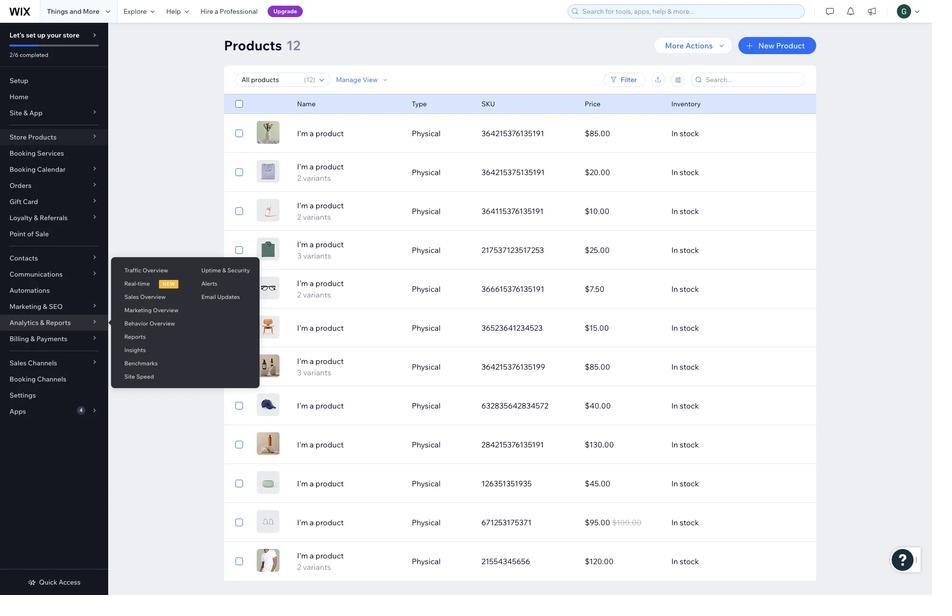 Task type: locate. For each thing, give the bounding box(es) containing it.
sales inside sales channels popup button
[[9, 359, 26, 368]]

1 vertical spatial 3
[[297, 368, 302, 377]]

$100.00
[[612, 518, 642, 528]]

1 i'm a product link from the top
[[292, 128, 406, 139]]

variants for 364215376135199
[[303, 368, 331, 377]]

11 stock from the top
[[680, 518, 699, 528]]

$85.00 link for 364215376135191
[[579, 122, 666, 145]]

things
[[47, 7, 68, 16]]

in stock link for 364215376135191
[[666, 122, 769, 145]]

5 physical link from the top
[[406, 278, 476, 301]]

1 horizontal spatial sales
[[124, 293, 139, 301]]

in stock link for 284215376135191
[[666, 434, 769, 456]]

i'm a product link for 671253175371
[[292, 517, 406, 528]]

new product button
[[739, 37, 817, 54]]

5 variants from the top
[[303, 368, 331, 377]]

0 vertical spatial i'm a product 3 variants
[[297, 240, 344, 261]]

gift
[[9, 198, 21, 206]]

variants for 21554345656
[[303, 563, 331, 572]]

sales down billing at the bottom of the page
[[9, 359, 26, 368]]

10 stock from the top
[[680, 479, 699, 489]]

2 product from the top
[[316, 162, 344, 171]]

physical for 126351351935
[[412, 479, 441, 489]]

up
[[37, 31, 46, 39]]

1 2 from the top
[[297, 173, 301, 183]]

in stock link for 364215376135199
[[666, 356, 769, 378]]

$85.00 up $40.00
[[585, 362, 611, 372]]

physical for 632835642834572
[[412, 401, 441, 411]]

i'm a product for 632835642834572
[[297, 401, 344, 411]]

8 in from the top
[[672, 401, 678, 411]]

& up billing & payments
[[40, 319, 44, 327]]

9 stock from the top
[[680, 440, 699, 450]]

alerts
[[201, 280, 218, 287]]

3 physical link from the top
[[406, 200, 476, 223]]

0 vertical spatial reports
[[46, 319, 71, 327]]

variants for 217537123517253
[[303, 251, 331, 261]]

physical for 36523641234523
[[412, 323, 441, 333]]

in stock for 217537123517253
[[672, 245, 699, 255]]

1 vertical spatial booking
[[9, 165, 36, 174]]

real-
[[124, 280, 138, 287]]

1 booking from the top
[[9, 149, 36, 158]]

stock for 36523641234523
[[680, 323, 699, 333]]

i'm a product
[[297, 129, 344, 138], [297, 323, 344, 333], [297, 401, 344, 411], [297, 440, 344, 450], [297, 479, 344, 489], [297, 518, 344, 528]]

contacts button
[[0, 250, 108, 266]]

2 variants from the top
[[303, 212, 331, 222]]

completed
[[20, 51, 48, 58]]

6 physical from the top
[[412, 323, 441, 333]]

2 i'm a product link from the top
[[292, 322, 406, 334]]

channels up settings link
[[37, 375, 66, 384]]

1 vertical spatial products
[[28, 133, 57, 141]]

2 $85.00 link from the top
[[579, 356, 666, 378]]

11 in from the top
[[672, 518, 678, 528]]

overview for traffic overview
[[143, 267, 168, 274]]

overview
[[143, 267, 168, 274], [140, 293, 166, 301], [153, 307, 179, 314], [150, 320, 175, 327]]

reports down seo
[[46, 319, 71, 327]]

9 in stock from the top
[[672, 440, 699, 450]]

12 stock from the top
[[680, 557, 699, 566]]

1 3 from the top
[[297, 251, 302, 261]]

1 vertical spatial more
[[665, 41, 684, 50]]

0 vertical spatial 12
[[286, 37, 301, 54]]

more right and
[[83, 7, 99, 16]]

i'm a product link for 126351351935
[[292, 478, 406, 490]]

11 in stock from the top
[[672, 518, 699, 528]]

1 in from the top
[[672, 129, 678, 138]]

channels
[[28, 359, 57, 368], [37, 375, 66, 384]]

6 in from the top
[[672, 323, 678, 333]]

1 horizontal spatial marketing
[[124, 307, 152, 314]]

booking up settings
[[9, 375, 36, 384]]

5 physical from the top
[[412, 284, 441, 294]]

5 in stock link from the top
[[666, 278, 769, 301]]

alerts link
[[188, 276, 260, 292]]

billing & payments
[[9, 335, 67, 343]]

$85.00 link up $40.00 "link"
[[579, 356, 666, 378]]

physical link for 364215376135199
[[406, 356, 476, 378]]

126351351935
[[482, 479, 532, 489]]

reports inside popup button
[[46, 319, 71, 327]]

10 physical from the top
[[412, 479, 441, 489]]

9 physical link from the top
[[406, 434, 476, 456]]

home link
[[0, 89, 108, 105]]

benchmarks
[[124, 360, 158, 367]]

$85.00
[[585, 129, 611, 138], [585, 362, 611, 372]]

None checkbox
[[236, 167, 243, 178], [236, 206, 243, 217], [236, 400, 243, 412], [236, 439, 243, 451], [236, 517, 243, 528], [236, 167, 243, 178], [236, 206, 243, 217], [236, 400, 243, 412], [236, 439, 243, 451], [236, 517, 243, 528]]

& for site
[[23, 109, 28, 117]]

3 2 from the top
[[297, 290, 301, 300]]

8 in stock from the top
[[672, 401, 699, 411]]

physical for 217537123517253
[[412, 245, 441, 255]]

in stock
[[672, 129, 699, 138], [672, 168, 699, 177], [672, 207, 699, 216], [672, 245, 699, 255], [672, 284, 699, 294], [672, 323, 699, 333], [672, 362, 699, 372], [672, 401, 699, 411], [672, 440, 699, 450], [672, 479, 699, 489], [672, 518, 699, 528], [672, 557, 699, 566]]

(
[[304, 75, 306, 84]]

communications
[[9, 270, 63, 279]]

in stock for 364215375135191
[[672, 168, 699, 177]]

stock for 366615376135191
[[680, 284, 699, 294]]

217537123517253 link
[[476, 239, 579, 262]]

2 3 from the top
[[297, 368, 302, 377]]

1 horizontal spatial 12
[[306, 75, 313, 84]]

i'm a product link for 364215376135191
[[292, 128, 406, 139]]

& for analytics
[[40, 319, 44, 327]]

12 for ( 12 )
[[306, 75, 313, 84]]

in for 284215376135191
[[672, 440, 678, 450]]

i'm a product link
[[292, 128, 406, 139], [292, 322, 406, 334], [292, 400, 406, 412], [292, 439, 406, 451], [292, 478, 406, 490], [292, 517, 406, 528]]

1 vertical spatial i'm a product 3 variants
[[297, 357, 344, 377]]

new
[[162, 281, 175, 287]]

10 product from the top
[[316, 479, 344, 489]]

3 in stock from the top
[[672, 207, 699, 216]]

1 vertical spatial channels
[[37, 375, 66, 384]]

0 vertical spatial 3
[[297, 251, 302, 261]]

channels up booking channels
[[28, 359, 57, 368]]

apps
[[9, 407, 26, 416]]

store products
[[9, 133, 57, 141]]

in stock for 364215376135199
[[672, 362, 699, 372]]

3 in stock link from the top
[[666, 200, 769, 223]]

4 in from the top
[[672, 245, 678, 255]]

overview up the marketing overview
[[140, 293, 166, 301]]

284215376135191
[[482, 440, 544, 450]]

marketing up analytics
[[9, 302, 41, 311]]

21554345656
[[482, 557, 530, 566]]

& left app
[[23, 109, 28, 117]]

4 i'm a product from the top
[[297, 440, 344, 450]]

physical link for 364215376135191
[[406, 122, 476, 145]]

stock for 126351351935
[[680, 479, 699, 489]]

physical link for 671253175371
[[406, 511, 476, 534]]

filter button
[[604, 73, 646, 87]]

2 stock from the top
[[680, 168, 699, 177]]

in for 364215375135191
[[672, 168, 678, 177]]

in for 36523641234523
[[672, 323, 678, 333]]

12 physical from the top
[[412, 557, 441, 566]]

i'm a product for 364215376135191
[[297, 129, 344, 138]]

3 i'm a product link from the top
[[292, 400, 406, 412]]

physical for 284215376135191
[[412, 440, 441, 450]]

3 i'm from the top
[[297, 201, 308, 210]]

6 product from the top
[[316, 323, 344, 333]]

7 in from the top
[[672, 362, 678, 372]]

$130.00 link
[[579, 434, 666, 456]]

7 in stock from the top
[[672, 362, 699, 372]]

4 in stock link from the top
[[666, 239, 769, 262]]

reports up insights
[[124, 333, 146, 340]]

4 physical link from the top
[[406, 239, 476, 262]]

364215376135191
[[482, 129, 545, 138]]

6 stock from the top
[[680, 323, 699, 333]]

$7.50 link
[[579, 278, 666, 301]]

12
[[286, 37, 301, 54], [306, 75, 313, 84]]

21554345656 link
[[476, 550, 579, 573]]

i'm a product for 36523641234523
[[297, 323, 344, 333]]

of
[[27, 230, 34, 238]]

in stock link for 632835642834572
[[666, 395, 769, 417]]

$10.00 link
[[579, 200, 666, 223]]

12 up name
[[306, 75, 313, 84]]

booking down store
[[9, 149, 36, 158]]

5 product from the top
[[316, 279, 344, 288]]

0 vertical spatial site
[[9, 109, 22, 117]]

4 2 from the top
[[297, 563, 301, 572]]

& inside popup button
[[31, 335, 35, 343]]

10 physical link from the top
[[406, 472, 476, 495]]

overview for marketing overview
[[153, 307, 179, 314]]

sales down real-
[[124, 293, 139, 301]]

things and more
[[47, 7, 99, 16]]

$85.00 link up $20.00 link
[[579, 122, 666, 145]]

6 in stock link from the top
[[666, 317, 769, 340]]

0 vertical spatial booking
[[9, 149, 36, 158]]

12 down upgrade "button"
[[286, 37, 301, 54]]

booking inside dropdown button
[[9, 165, 36, 174]]

site inside popup button
[[9, 109, 22, 117]]

in for 21554345656
[[672, 557, 678, 566]]

0 horizontal spatial reports
[[46, 319, 71, 327]]

0 horizontal spatial marketing
[[9, 302, 41, 311]]

physical
[[412, 129, 441, 138], [412, 168, 441, 177], [412, 207, 441, 216], [412, 245, 441, 255], [412, 284, 441, 294], [412, 323, 441, 333], [412, 362, 441, 372], [412, 401, 441, 411], [412, 440, 441, 450], [412, 479, 441, 489], [412, 518, 441, 528], [412, 557, 441, 566]]

sales for sales channels
[[9, 359, 26, 368]]

2 $85.00 from the top
[[585, 362, 611, 372]]

overview for sales overview
[[140, 293, 166, 301]]

sidebar element
[[0, 23, 108, 595]]

physical for 364215376135191
[[412, 129, 441, 138]]

364215376135199 link
[[476, 356, 579, 378]]

3 for 364215376135199
[[297, 368, 302, 377]]

& for loyalty
[[34, 214, 38, 222]]

booking calendar button
[[0, 161, 108, 178]]

booking channels link
[[0, 371, 108, 387]]

& right uptime
[[222, 267, 226, 274]]

in for 364215376135199
[[672, 362, 678, 372]]

orders button
[[0, 178, 108, 194]]

channels inside sales channels popup button
[[28, 359, 57, 368]]

point of sale
[[9, 230, 49, 238]]

marketing up behavior
[[124, 307, 152, 314]]

1 stock from the top
[[680, 129, 699, 138]]

$20.00
[[585, 168, 610, 177]]

0 vertical spatial more
[[83, 7, 99, 16]]

1 in stock from the top
[[672, 129, 699, 138]]

a
[[215, 7, 218, 16], [310, 129, 314, 138], [310, 162, 314, 171], [310, 201, 314, 210], [310, 240, 314, 249], [310, 279, 314, 288], [310, 323, 314, 333], [310, 357, 314, 366], [310, 401, 314, 411], [310, 440, 314, 450], [310, 479, 314, 489], [310, 518, 314, 528], [310, 551, 314, 561]]

3 product from the top
[[316, 201, 344, 210]]

overview down the marketing overview
[[150, 320, 175, 327]]

11 physical from the top
[[412, 518, 441, 528]]

1 horizontal spatial site
[[124, 373, 135, 380]]

9 in stock link from the top
[[666, 434, 769, 456]]

uptime & security link
[[188, 263, 260, 279]]

booking channels
[[9, 375, 66, 384]]

2 booking from the top
[[9, 165, 36, 174]]

point of sale link
[[0, 226, 108, 242]]

5 i'm from the top
[[297, 279, 308, 288]]

$85.00 down "price"
[[585, 129, 611, 138]]

sales channels button
[[0, 355, 108, 371]]

10 in stock from the top
[[672, 479, 699, 489]]

0 horizontal spatial products
[[28, 133, 57, 141]]

4 physical from the top
[[412, 245, 441, 255]]

12 in stock link from the top
[[666, 550, 769, 573]]

1 i'm a product 3 variants from the top
[[297, 240, 344, 261]]

in stock link
[[666, 122, 769, 145], [666, 161, 769, 184], [666, 200, 769, 223], [666, 239, 769, 262], [666, 278, 769, 301], [666, 317, 769, 340], [666, 356, 769, 378], [666, 395, 769, 417], [666, 434, 769, 456], [666, 472, 769, 495], [666, 511, 769, 534], [666, 550, 769, 573]]

0 vertical spatial $85.00 link
[[579, 122, 666, 145]]

overview up time
[[143, 267, 168, 274]]

& for billing
[[31, 335, 35, 343]]

2 i'm a product from the top
[[297, 323, 344, 333]]

more left actions
[[665, 41, 684, 50]]

i'm a product 2 variants for 364215375135191
[[297, 162, 344, 183]]

1 vertical spatial sales
[[9, 359, 26, 368]]

3 physical from the top
[[412, 207, 441, 216]]

1 vertical spatial site
[[124, 373, 135, 380]]

in for 671253175371
[[672, 518, 678, 528]]

in stock for 284215376135191
[[672, 440, 699, 450]]

i'm a product for 671253175371
[[297, 518, 344, 528]]

2 physical link from the top
[[406, 161, 476, 184]]

1 i'm a product from the top
[[297, 129, 344, 138]]

3 i'm a product 2 variants from the top
[[297, 279, 344, 300]]

in stock link for 126351351935
[[666, 472, 769, 495]]

referrals
[[40, 214, 68, 222]]

1 vertical spatial $85.00 link
[[579, 356, 666, 378]]

0 vertical spatial $85.00
[[585, 129, 611, 138]]

manage view button
[[336, 75, 389, 84]]

( 12 )
[[304, 75, 315, 84]]

9 physical from the top
[[412, 440, 441, 450]]

quick access button
[[28, 578, 81, 587]]

1 in stock link from the top
[[666, 122, 769, 145]]

& right loyalty
[[34, 214, 38, 222]]

Search... field
[[703, 73, 802, 86]]

$15.00
[[585, 323, 609, 333]]

8 physical link from the top
[[406, 395, 476, 417]]

sales inside sales overview link
[[124, 293, 139, 301]]

seo
[[49, 302, 63, 311]]

11 physical link from the top
[[406, 511, 476, 534]]

0 horizontal spatial site
[[9, 109, 22, 117]]

& right billing at the bottom of the page
[[31, 335, 35, 343]]

12 physical link from the top
[[406, 550, 476, 573]]

booking up orders
[[9, 165, 36, 174]]

channels inside 'booking channels' link
[[37, 375, 66, 384]]

physical for 366615376135191
[[412, 284, 441, 294]]

sale
[[35, 230, 49, 238]]

366615376135191 link
[[476, 278, 579, 301]]

inventory
[[672, 100, 701, 108]]

3 i'm a product from the top
[[297, 401, 344, 411]]

5 i'm a product from the top
[[297, 479, 344, 489]]

0 vertical spatial channels
[[28, 359, 57, 368]]

1 physical from the top
[[412, 129, 441, 138]]

& left seo
[[43, 302, 47, 311]]

1 $85.00 from the top
[[585, 129, 611, 138]]

1 vertical spatial 12
[[306, 75, 313, 84]]

physical for 364215375135191
[[412, 168, 441, 177]]

stock for 364215376135191
[[680, 129, 699, 138]]

3 variants from the top
[[303, 251, 331, 261]]

364115376135191 link
[[476, 200, 579, 223]]

in stock for 632835642834572
[[672, 401, 699, 411]]

6 i'm a product from the top
[[297, 518, 344, 528]]

0 horizontal spatial 12
[[286, 37, 301, 54]]

2 2 from the top
[[297, 212, 301, 222]]

1 vertical spatial $85.00
[[585, 362, 611, 372]]

marketing inside the marketing overview link
[[124, 307, 152, 314]]

1 horizontal spatial products
[[224, 37, 282, 54]]

in stock for 126351351935
[[672, 479, 699, 489]]

new
[[759, 41, 775, 50]]

hire
[[200, 7, 213, 16]]

physical link for 126351351935
[[406, 472, 476, 495]]

in stock link for 366615376135191
[[666, 278, 769, 301]]

site left speed
[[124, 373, 135, 380]]

5 stock from the top
[[680, 284, 699, 294]]

upgrade
[[273, 8, 297, 15]]

$45.00 link
[[579, 472, 666, 495]]

$45.00
[[585, 479, 611, 489]]

product
[[777, 41, 805, 50]]

2/6
[[9, 51, 18, 58]]

overview down sales overview link
[[153, 307, 179, 314]]

$120.00
[[585, 557, 614, 566]]

products down professional
[[224, 37, 282, 54]]

3 for 217537123517253
[[297, 251, 302, 261]]

1 i'm a product 2 variants from the top
[[297, 162, 344, 183]]

physical link for 284215376135191
[[406, 434, 476, 456]]

0 horizontal spatial sales
[[9, 359, 26, 368]]

2 i'm a product 2 variants from the top
[[297, 201, 344, 222]]

5 in from the top
[[672, 284, 678, 294]]

in stock link for 364115376135191
[[666, 200, 769, 223]]

6 i'm a product link from the top
[[292, 517, 406, 528]]

7 physical link from the top
[[406, 356, 476, 378]]

0 horizontal spatial more
[[83, 7, 99, 16]]

settings link
[[0, 387, 108, 404]]

site down "home"
[[9, 109, 22, 117]]

None checkbox
[[236, 98, 243, 110], [236, 128, 243, 139], [236, 245, 243, 256], [236, 478, 243, 490], [236, 556, 243, 567], [236, 98, 243, 110], [236, 128, 243, 139], [236, 245, 243, 256], [236, 478, 243, 490], [236, 556, 243, 567]]

in stock for 21554345656
[[672, 557, 699, 566]]

12 in from the top
[[672, 557, 678, 566]]

10 in stock link from the top
[[666, 472, 769, 495]]

1 horizontal spatial reports
[[124, 333, 146, 340]]

more inside popup button
[[665, 41, 684, 50]]

7 in stock link from the top
[[666, 356, 769, 378]]

booking services link
[[0, 145, 108, 161]]

more
[[83, 7, 99, 16], [665, 41, 684, 50]]

help button
[[161, 0, 195, 23]]

4 in stock from the top
[[672, 245, 699, 255]]

4
[[80, 407, 83, 414]]

6 physical link from the top
[[406, 317, 476, 340]]

6 in stock from the top
[[672, 323, 699, 333]]

0 vertical spatial sales
[[124, 293, 139, 301]]

variants for 366615376135191
[[303, 290, 331, 300]]

4 stock from the top
[[680, 245, 699, 255]]

2 in stock from the top
[[672, 168, 699, 177]]

2 in stock link from the top
[[666, 161, 769, 184]]

products up booking services
[[28, 133, 57, 141]]

physical link
[[406, 122, 476, 145], [406, 161, 476, 184], [406, 200, 476, 223], [406, 239, 476, 262], [406, 278, 476, 301], [406, 317, 476, 340], [406, 356, 476, 378], [406, 395, 476, 417], [406, 434, 476, 456], [406, 472, 476, 495], [406, 511, 476, 534], [406, 550, 476, 573]]

2 vertical spatial booking
[[9, 375, 36, 384]]

physical link for 21554345656
[[406, 550, 476, 573]]

marketing inside marketing & seo popup button
[[9, 302, 41, 311]]

physical for 21554345656
[[412, 557, 441, 566]]

set
[[26, 31, 36, 39]]

stock for 364215375135191
[[680, 168, 699, 177]]

2 i'm from the top
[[297, 162, 308, 171]]

i'm a product 2 variants for 366615376135191
[[297, 279, 344, 300]]

1 horizontal spatial more
[[665, 41, 684, 50]]

stock
[[680, 129, 699, 138], [680, 168, 699, 177], [680, 207, 699, 216], [680, 245, 699, 255], [680, 284, 699, 294], [680, 323, 699, 333], [680, 362, 699, 372], [680, 401, 699, 411], [680, 440, 699, 450], [680, 479, 699, 489], [680, 518, 699, 528], [680, 557, 699, 566]]

in for 126351351935
[[672, 479, 678, 489]]

7 stock from the top
[[680, 362, 699, 372]]



Task type: vqa. For each thing, say whether or not it's contained in the screenshot.
Traffic
yes



Task type: describe. For each thing, give the bounding box(es) containing it.
in for 364115376135191
[[672, 207, 678, 216]]

billing
[[9, 335, 29, 343]]

physical for 364115376135191
[[412, 207, 441, 216]]

in stock for 366615376135191
[[672, 284, 699, 294]]

home
[[9, 93, 28, 101]]

physical link for 36523641234523
[[406, 317, 476, 340]]

channels for booking channels
[[37, 375, 66, 384]]

updates
[[217, 293, 240, 301]]

products inside dropdown button
[[28, 133, 57, 141]]

let's set up your store
[[9, 31, 79, 39]]

quick
[[39, 578, 57, 587]]

orders
[[9, 181, 31, 190]]

manage
[[336, 75, 361, 84]]

sales for sales overview
[[124, 293, 139, 301]]

site for site & app
[[9, 109, 22, 117]]

site for site speed
[[124, 373, 135, 380]]

loyalty & referrals
[[9, 214, 68, 222]]

in stock link for 671253175371
[[666, 511, 769, 534]]

7 i'm from the top
[[297, 357, 308, 366]]

booking for booking channels
[[9, 375, 36, 384]]

real-time
[[124, 280, 150, 287]]

284215376135191 link
[[476, 434, 579, 456]]

filter
[[621, 75, 637, 84]]

in for 364215376135191
[[672, 129, 678, 138]]

behavior overview link
[[111, 316, 188, 332]]

booking services
[[9, 149, 64, 158]]

new product
[[759, 41, 805, 50]]

hire a professional link
[[195, 0, 264, 23]]

physical link for 364215375135191
[[406, 161, 476, 184]]

stock for 284215376135191
[[680, 440, 699, 450]]

physical link for 217537123517253
[[406, 239, 476, 262]]

$10.00
[[585, 207, 610, 216]]

calendar
[[37, 165, 66, 174]]

2 for 21554345656
[[297, 563, 301, 572]]

36523641234523
[[482, 323, 543, 333]]

behavior
[[124, 320, 148, 327]]

view
[[363, 75, 378, 84]]

9 i'm from the top
[[297, 440, 308, 450]]

site & app
[[9, 109, 43, 117]]

$40.00 link
[[579, 395, 666, 417]]

in stock for 36523641234523
[[672, 323, 699, 333]]

let's
[[9, 31, 24, 39]]

name
[[297, 100, 316, 108]]

8 i'm from the top
[[297, 401, 308, 411]]

marketing overview
[[124, 307, 179, 314]]

overview for behavior overview
[[150, 320, 175, 327]]

store
[[63, 31, 79, 39]]

payments
[[36, 335, 67, 343]]

i'm a product 2 variants for 21554345656
[[297, 551, 344, 572]]

& for uptime
[[222, 267, 226, 274]]

9 product from the top
[[316, 440, 344, 450]]

stock for 364215376135199
[[680, 362, 699, 372]]

insights link
[[111, 342, 188, 358]]

physical for 364215376135199
[[412, 362, 441, 372]]

setup link
[[0, 73, 108, 89]]

hire a professional
[[200, 7, 258, 16]]

0 vertical spatial products
[[224, 37, 282, 54]]

Search for tools, apps, help & more... field
[[580, 5, 802, 18]]

site speed
[[124, 373, 154, 380]]

in stock for 671253175371
[[672, 518, 699, 528]]

i'm a product for 284215376135191
[[297, 440, 344, 450]]

$25.00
[[585, 245, 610, 255]]

10 i'm from the top
[[297, 479, 308, 489]]

more actions
[[665, 41, 713, 50]]

variants for 364215375135191
[[303, 173, 331, 183]]

2 for 366615376135191
[[297, 290, 301, 300]]

speed
[[136, 373, 154, 380]]

1 i'm from the top
[[297, 129, 308, 138]]

1 vertical spatial reports
[[124, 333, 146, 340]]

communications button
[[0, 266, 108, 283]]

upgrade button
[[268, 6, 303, 17]]

store products button
[[0, 129, 108, 145]]

in stock link for 364215375135191
[[666, 161, 769, 184]]

4 product from the top
[[316, 240, 344, 249]]

reports link
[[111, 329, 188, 345]]

i'm a product 3 variants for 217537123517253
[[297, 240, 344, 261]]

4 i'm from the top
[[297, 240, 308, 249]]

variants for 364115376135191
[[303, 212, 331, 222]]

$85.00 link for 364215376135199
[[579, 356, 666, 378]]

6 i'm from the top
[[297, 323, 308, 333]]

benchmarks link
[[111, 356, 188, 372]]

automations link
[[0, 283, 108, 299]]

12 for products 12
[[286, 37, 301, 54]]

automations
[[9, 286, 50, 295]]

i'm a product link for 284215376135191
[[292, 439, 406, 451]]

security
[[227, 267, 250, 274]]

setup
[[9, 76, 28, 85]]

analytics
[[9, 319, 39, 327]]

products 12
[[224, 37, 301, 54]]

booking for booking services
[[9, 149, 36, 158]]

sales overview link
[[111, 289, 188, 305]]

$95.00 $100.00
[[585, 518, 642, 528]]

217537123517253
[[482, 245, 544, 255]]

loyalty & referrals button
[[0, 210, 108, 226]]

stock for 632835642834572
[[680, 401, 699, 411]]

)
[[313, 75, 315, 84]]

i'm a product link for 632835642834572
[[292, 400, 406, 412]]

booking for booking calendar
[[9, 165, 36, 174]]

traffic
[[124, 267, 141, 274]]

364215376135199
[[482, 362, 546, 372]]

2 for 364115376135191
[[297, 212, 301, 222]]

actions
[[686, 41, 713, 50]]

physical for 671253175371
[[412, 518, 441, 528]]

1 product from the top
[[316, 129, 344, 138]]

12 product from the top
[[316, 551, 344, 561]]

2 for 364215375135191
[[297, 173, 301, 183]]

stock for 21554345656
[[680, 557, 699, 566]]

site speed link
[[111, 369, 188, 385]]

7 product from the top
[[316, 357, 344, 366]]

channels for sales channels
[[28, 359, 57, 368]]

$85.00 for 364215376135199
[[585, 362, 611, 372]]

364215375135191
[[482, 168, 545, 177]]

marketing & seo button
[[0, 299, 108, 315]]

time
[[138, 280, 150, 287]]

$20.00 link
[[579, 161, 666, 184]]

Unsaved view field
[[239, 73, 301, 86]]

i'm a product for 126351351935
[[297, 479, 344, 489]]

insights
[[124, 347, 146, 354]]

i'm a product link for 36523641234523
[[292, 322, 406, 334]]

manage view
[[336, 75, 378, 84]]

8 product from the top
[[316, 401, 344, 411]]

analytics & reports button
[[0, 315, 108, 331]]

point
[[9, 230, 26, 238]]

stock for 364115376135191
[[680, 207, 699, 216]]

physical link for 632835642834572
[[406, 395, 476, 417]]

in for 366615376135191
[[672, 284, 678, 294]]

$7.50
[[585, 284, 605, 294]]

$85.00 for 364215376135191
[[585, 129, 611, 138]]

632835642834572
[[482, 401, 549, 411]]

stock for 217537123517253
[[680, 245, 699, 255]]

$15.00 link
[[579, 317, 666, 340]]

i'm a product 3 variants for 364215376135199
[[297, 357, 344, 377]]

in for 632835642834572
[[672, 401, 678, 411]]

11 product from the top
[[316, 518, 344, 528]]

366615376135191
[[482, 284, 545, 294]]

uptime & security
[[201, 267, 250, 274]]

explore
[[124, 7, 147, 16]]

marketing & seo
[[9, 302, 63, 311]]

11 i'm from the top
[[297, 518, 308, 528]]

physical link for 366615376135191
[[406, 278, 476, 301]]

sku
[[482, 100, 495, 108]]

marketing for marketing overview
[[124, 307, 152, 314]]

physical link for 364115376135191
[[406, 200, 476, 223]]

in stock link for 217537123517253
[[666, 239, 769, 262]]

stock for 671253175371
[[680, 518, 699, 528]]

more actions button
[[654, 37, 733, 54]]

12 i'm from the top
[[297, 551, 308, 561]]

sales channels
[[9, 359, 57, 368]]

email
[[201, 293, 216, 301]]

in stock for 364215376135191
[[672, 129, 699, 138]]

gift card button
[[0, 194, 108, 210]]

help
[[166, 7, 181, 16]]

$130.00
[[585, 440, 614, 450]]

professional
[[220, 7, 258, 16]]

price
[[585, 100, 601, 108]]

i'm a product 2 variants for 364115376135191
[[297, 201, 344, 222]]



